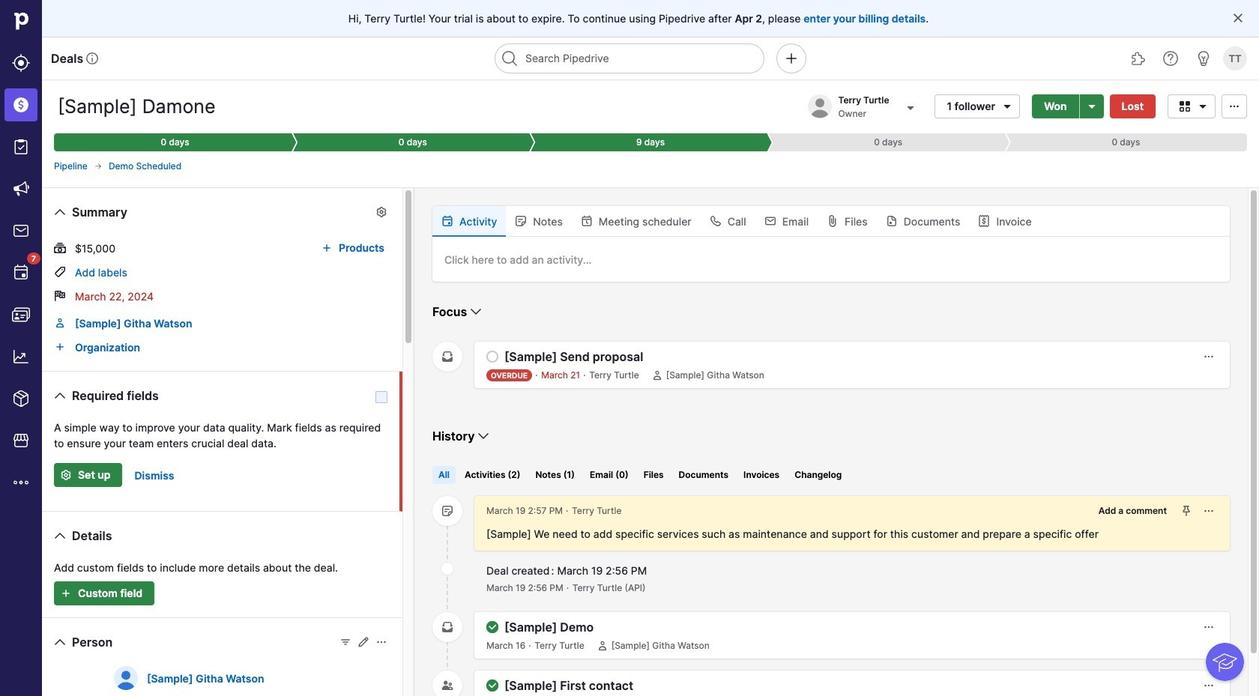 Task type: describe. For each thing, give the bounding box(es) containing it.
2 color secondary image from the top
[[442, 563, 454, 575]]

deals image
[[12, 96, 30, 114]]

pin this note image
[[1181, 505, 1193, 517]]

1 color primary inverted image from the top
[[57, 469, 75, 481]]

campaigns image
[[12, 180, 30, 198]]

contacts image
[[12, 306, 30, 324]]

quick add image
[[783, 49, 801, 67]]

sales inbox image
[[12, 222, 30, 240]]

sales assistant image
[[1195, 49, 1213, 67]]

color undefined image
[[12, 264, 30, 282]]

info image
[[86, 52, 98, 64]]

2 color primary inverted image from the top
[[57, 588, 75, 600]]

color link image
[[54, 317, 66, 329]]

leads image
[[12, 54, 30, 72]]

knowledge center bot, also known as kc bot is an onboarding assistant that allows you to see the list of onboarding items in one place for quick and easy reference. this improves your in-app experience. image
[[1207, 643, 1245, 682]]

products image
[[12, 390, 30, 408]]



Task type: locate. For each thing, give the bounding box(es) containing it.
1 vertical spatial more actions image
[[1203, 622, 1215, 634]]

2 color secondary image from the top
[[442, 622, 454, 634]]

2 vertical spatial color secondary image
[[442, 680, 454, 692]]

1 color secondary image from the top
[[442, 351, 454, 363]]

3 more actions image from the top
[[1203, 680, 1215, 692]]

options image
[[1083, 100, 1101, 112]]

color link image
[[54, 341, 66, 353]]

Search Pipedrive field
[[495, 43, 765, 73]]

2 more actions image from the top
[[1203, 622, 1215, 634]]

transfer ownership image
[[902, 99, 920, 117]]

0 vertical spatial color secondary image
[[442, 505, 454, 517]]

[Sample] Damone text field
[[54, 91, 244, 121]]

3 color secondary image from the top
[[442, 680, 454, 692]]

more actions image
[[1203, 351, 1215, 363]]

quick help image
[[1162, 49, 1180, 67]]

color secondary image
[[442, 351, 454, 363], [442, 563, 454, 575]]

menu
[[0, 0, 42, 697]]

0 vertical spatial more actions image
[[1203, 505, 1215, 517]]

1 color secondary image from the top
[[442, 505, 454, 517]]

marketplace image
[[12, 432, 30, 450]]

home image
[[10, 10, 32, 32]]

1 vertical spatial color secondary image
[[442, 622, 454, 634]]

color primary inverted image
[[57, 469, 75, 481], [57, 588, 75, 600]]

1 vertical spatial color primary inverted image
[[57, 588, 75, 600]]

more actions image
[[1203, 505, 1215, 517], [1203, 622, 1215, 634], [1203, 680, 1215, 692]]

1 vertical spatial color secondary image
[[442, 563, 454, 575]]

insights image
[[12, 348, 30, 366]]

0 vertical spatial color secondary image
[[442, 351, 454, 363]]

more image
[[12, 474, 30, 492]]

0 vertical spatial color primary inverted image
[[57, 469, 75, 481]]

projects image
[[12, 138, 30, 156]]

color secondary image
[[442, 505, 454, 517], [442, 622, 454, 634], [442, 680, 454, 692]]

menu item
[[0, 84, 42, 126]]

color primary image
[[1233, 12, 1245, 24], [1176, 100, 1194, 112], [1194, 100, 1212, 112], [51, 203, 69, 221], [376, 206, 388, 218], [442, 215, 454, 227], [827, 215, 839, 227], [54, 242, 66, 254], [54, 290, 66, 302], [467, 303, 485, 321], [487, 351, 499, 363], [651, 370, 663, 382], [51, 387, 69, 405], [487, 622, 499, 634], [51, 634, 69, 652], [376, 637, 388, 649], [597, 640, 609, 652]]

color primary image
[[999, 100, 1017, 112], [1226, 100, 1244, 112], [94, 162, 103, 171], [515, 215, 527, 227], [581, 215, 593, 227], [710, 215, 722, 227], [764, 215, 776, 227], [886, 215, 898, 227], [979, 215, 991, 227], [318, 242, 336, 254], [54, 266, 66, 278], [475, 427, 493, 445], [51, 527, 69, 545], [340, 637, 352, 649], [358, 637, 370, 649], [487, 680, 499, 692]]

1 more actions image from the top
[[1203, 505, 1215, 517]]

2 vertical spatial more actions image
[[1203, 680, 1215, 692]]



Task type: vqa. For each thing, say whether or not it's contained in the screenshot.
color primary inverted image
yes



